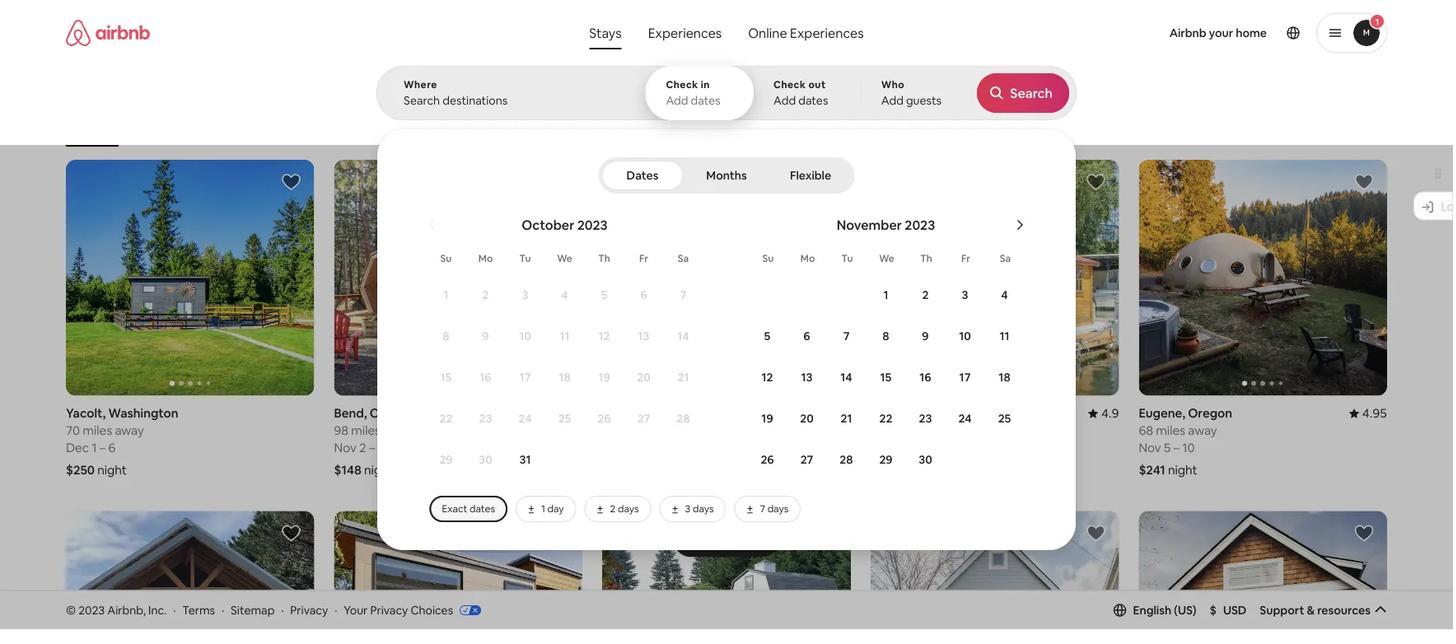 Task type: describe. For each thing, give the bounding box(es) containing it.
1 30 from the left
[[479, 452, 492, 467]]

0 horizontal spatial 5 button
[[584, 275, 624, 315]]

31 button
[[505, 440, 545, 479]]

$132
[[871, 462, 897, 478]]

2 22 button from the left
[[866, 399, 906, 438]]

1 vertical spatial 26 button
[[748, 440, 787, 479]]

months button
[[687, 161, 767, 190]]

eugene,
[[1139, 405, 1185, 421]]

exact
[[442, 503, 467, 515]]

towers
[[1028, 122, 1062, 135]]

oregon for 50 miles away
[[926, 405, 971, 421]]

1 horizontal spatial 10
[[959, 329, 971, 344]]

5 inside eugene, oregon 68 miles away nov 5 – 10 $241 night
[[1164, 440, 1171, 456]]

©
[[66, 603, 76, 618]]

bend,
[[334, 405, 367, 421]]

days for 2 days
[[618, 503, 639, 515]]

2 17 button from the left
[[945, 358, 985, 397]]

2 · from the left
[[222, 603, 224, 618]]

check for check in add dates
[[666, 78, 698, 91]]

eugene, oregon 68 miles away nov 5 – 10 $241 night
[[1139, 405, 1233, 478]]

0 horizontal spatial 20 button
[[624, 358, 664, 397]]

2 8 from the left
[[883, 329, 889, 344]]

1 4.95 from the left
[[558, 405, 583, 421]]

english (us)
[[1133, 603, 1197, 618]]

Where field
[[404, 93, 619, 108]]

november
[[837, 216, 902, 233]]

2 25 from the left
[[998, 411, 1011, 426]]

support & resources
[[1260, 603, 1371, 618]]

2023 for october
[[577, 216, 608, 233]]

flexible button
[[770, 161, 851, 190]]

2 11 from the left
[[1000, 329, 1010, 344]]

2 9 button from the left
[[906, 316, 945, 356]]

yacolt,
[[66, 405, 106, 421]]

1 su from the left
[[440, 252, 452, 265]]

who add guests
[[881, 78, 942, 108]]

0 horizontal spatial 10
[[519, 329, 531, 344]]

2 15 button from the left
[[866, 358, 906, 397]]

0 vertical spatial 19 button
[[584, 358, 624, 397]]

1 vertical spatial 21
[[841, 411, 852, 426]]

online experiences
[[748, 24, 864, 41]]

guests
[[906, 93, 942, 108]]

20 for 20 button to the left
[[637, 370, 651, 385]]

1 horizontal spatial 14
[[841, 370, 852, 385]]

your privacy choices link
[[344, 603, 481, 619]]

nov for 68
[[1139, 440, 1161, 456]]

2 tu from the left
[[842, 252, 853, 265]]

2 privacy from the left
[[370, 603, 408, 618]]

0 vertical spatial 14
[[677, 329, 689, 344]]

flexible
[[790, 168, 831, 183]]

tab list inside stays tab panel
[[602, 157, 851, 194]]

1 fr from the left
[[639, 252, 648, 265]]

yacolt, washington 70 miles away dec 1 – 6 $250 night
[[66, 405, 178, 478]]

experiences button
[[635, 16, 735, 49]]

$
[[1210, 603, 1217, 618]]

experiences inside online experiences link
[[790, 24, 864, 41]]

english
[[1133, 603, 1172, 618]]

your privacy choices
[[344, 603, 453, 618]]

20 inside portland, oregon 50 miles away nov 15 – 20 $132 night
[[919, 440, 934, 456]]

1 horizontal spatial 28 button
[[827, 440, 866, 479]]

away for portland,
[[920, 423, 949, 439]]

1 17 from the left
[[520, 370, 531, 385]]

4.9 out of 5 average rating image
[[1088, 405, 1119, 421]]

2 23 button from the left
[[906, 399, 945, 438]]

1 sa from the left
[[678, 252, 689, 265]]

dates for check out add dates
[[798, 93, 828, 108]]

1 horizontal spatial 13
[[801, 370, 813, 385]]

your
[[1209, 26, 1233, 40]]

night for 20
[[900, 462, 929, 478]]

0 horizontal spatial 6 button
[[624, 275, 664, 315]]

1 vertical spatial 20 button
[[787, 399, 827, 438]]

beachfront
[[943, 122, 995, 135]]

0 vertical spatial 28 button
[[664, 399, 703, 438]]

70
[[66, 423, 80, 439]]

2 24 button from the left
[[945, 399, 985, 438]]

1 inside dropdown button
[[1376, 16, 1379, 27]]

1 11 from the left
[[560, 329, 570, 344]]

1 horizontal spatial 12 button
[[748, 358, 787, 397]]

what can we help you find? tab list
[[576, 16, 735, 49]]

2 25 button from the left
[[985, 399, 1024, 438]]

views
[[707, 122, 733, 134]]

1 25 from the left
[[558, 411, 571, 426]]

out
[[808, 78, 826, 91]]

bend, oregon 98 miles away nov 2 – 7 $148 night
[[334, 405, 414, 478]]

0 horizontal spatial 14 button
[[664, 316, 703, 356]]

2 button for november 2023
[[906, 275, 945, 315]]

0 vertical spatial 21
[[678, 370, 689, 385]]

stays
[[589, 24, 622, 41]]

sitemap link
[[231, 603, 275, 618]]

none search field containing stays
[[376, 0, 1453, 550]]

add to wishlist: yacolt, washington image
[[281, 172, 301, 192]]

50
[[871, 423, 885, 439]]

usd
[[1223, 603, 1247, 618]]

check in add dates
[[666, 78, 721, 108]]

1 horizontal spatial 7 button
[[827, 316, 866, 356]]

1 horizontal spatial 14 button
[[827, 358, 866, 397]]

add to wishlist: rhododendron, oregon image
[[818, 172, 838, 192]]

2 mo from the left
[[801, 252, 815, 265]]

16 for first 16 button from right
[[920, 370, 931, 385]]

resources
[[1317, 603, 1371, 618]]

add to wishlist: portland, oregon image
[[1354, 524, 1374, 543]]

1 button for october
[[426, 275, 466, 315]]

4.95 out of 5 average rating image
[[545, 405, 583, 421]]

2 29 button from the left
[[866, 440, 906, 479]]

terms link
[[182, 603, 215, 618]]

1 mo from the left
[[478, 252, 493, 265]]

1 24 from the left
[[519, 411, 532, 426]]

airbnb your home link
[[1160, 16, 1277, 50]]

terms
[[182, 603, 215, 618]]

days for 3 days
[[693, 503, 714, 515]]

2 8 button from the left
[[866, 316, 906, 356]]

2 18 button from the left
[[985, 358, 1024, 397]]

home
[[1236, 26, 1267, 40]]

add for check in add dates
[[666, 93, 688, 108]]

oregon for 98 miles away
[[370, 405, 414, 421]]

1 29 button from the left
[[426, 440, 466, 479]]

amazing views
[[663, 122, 733, 134]]

online experiences link
[[735, 16, 877, 49]]

away for rhododendron,
[[651, 423, 680, 439]]

4 button for november 2023
[[985, 275, 1024, 315]]

who
[[881, 78, 905, 91]]

cabins
[[525, 122, 557, 135]]

support
[[1260, 603, 1304, 618]]

7 days
[[760, 503, 789, 515]]

add to wishlist: chinook, washington image
[[281, 524, 301, 543]]

2 su from the left
[[763, 252, 774, 265]]

airbnb
[[1170, 26, 1207, 40]]

2023 for november
[[905, 216, 935, 233]]

stays tab panel
[[376, 66, 1453, 550]]

(us)
[[1174, 603, 1197, 618]]

15 inside portland, oregon 50 miles away nov 15 – 20 $132 night
[[896, 440, 908, 456]]

2 horizontal spatial 6
[[803, 329, 810, 344]]

0 vertical spatial 12 button
[[584, 316, 624, 356]]

omg!
[[601, 122, 627, 135]]

1 th from the left
[[598, 252, 610, 265]]

4 for october 2023
[[561, 288, 568, 302]]

10 inside eugene, oregon 68 miles away nov 5 – 10 $241 night
[[1182, 440, 1195, 456]]

12 for 12 button to the right
[[762, 370, 773, 385]]

1 horizontal spatial 19
[[761, 411, 773, 426]]

2 days
[[610, 503, 639, 515]]

0 horizontal spatial dates
[[470, 503, 495, 515]]

nov for 50
[[871, 440, 893, 456]]

1 18 button from the left
[[545, 358, 584, 397]]

2 fr from the left
[[961, 252, 970, 265]]

16 for second 16 button from the right
[[480, 370, 492, 385]]

1 10 button from the left
[[505, 316, 545, 356]]

experiences inside experiences button
[[648, 24, 722, 41]]

1 day
[[541, 503, 564, 515]]

22 for second 22 button from the left
[[879, 411, 893, 426]]

october 2023
[[522, 216, 608, 233]]

7 inside bend, oregon 98 miles away nov 2 – 7 $148 night
[[378, 440, 385, 456]]

26 for bottommost 26 button
[[761, 452, 774, 467]]

inc.
[[148, 603, 167, 618]]

23 for second 23 button from the right
[[479, 411, 492, 426]]

exact dates
[[442, 503, 495, 515]]

dec
[[66, 440, 89, 456]]

1 vertical spatial 5 button
[[748, 316, 787, 356]]

in
[[701, 78, 710, 91]]

rhododendron, oregon 56 miles away
[[602, 405, 740, 439]]

1 horizontal spatial 6 button
[[787, 316, 827, 356]]

add for check out add dates
[[774, 93, 796, 108]]

sitemap
[[231, 603, 275, 618]]

31
[[519, 452, 531, 467]]

amazing
[[663, 122, 704, 134]]

portland, oregon 50 miles away nov 15 – 20 $132 night
[[871, 405, 971, 478]]

2 inside bend, oregon 98 miles away nov 2 – 7 $148 night
[[359, 440, 366, 456]]

3 for october 2023
[[522, 288, 528, 302]]

support & resources button
[[1260, 603, 1387, 618]]

23 for 2nd 23 button from the left
[[919, 411, 932, 426]]

1 horizontal spatial 28
[[840, 452, 853, 467]]

away for bend,
[[383, 423, 412, 439]]

2 sa from the left
[[1000, 252, 1011, 265]]

where
[[404, 78, 437, 91]]

0 vertical spatial 28
[[677, 411, 690, 426]]

0 vertical spatial 13
[[638, 329, 650, 344]]

0 vertical spatial 19
[[598, 370, 610, 385]]

online
[[748, 24, 787, 41]]

$241
[[1139, 462, 1165, 478]]

1 horizontal spatial 13 button
[[787, 358, 827, 397]]

1 8 button from the left
[[426, 316, 466, 356]]

1 horizontal spatial 27 button
[[787, 440, 827, 479]]

4.94
[[826, 405, 851, 421]]

$250
[[66, 462, 95, 478]]

3 · from the left
[[281, 603, 284, 618]]

airbnb,
[[107, 603, 146, 618]]

months
[[706, 168, 747, 183]]

1 11 button from the left
[[545, 316, 584, 356]]

4.95 out of 5 average rating image
[[1349, 405, 1387, 421]]

portland,
[[871, 405, 924, 421]]

historical
[[839, 122, 883, 134]]

© 2023 airbnb, inc. ·
[[66, 603, 176, 618]]

2 29 from the left
[[879, 452, 893, 467]]

1 horizontal spatial 6
[[640, 288, 647, 302]]

1 add to wishlist: portland, oregon image from the top
[[1086, 172, 1106, 192]]

october
[[522, 216, 575, 233]]

98
[[334, 423, 348, 439]]



Task type: locate. For each thing, give the bounding box(es) containing it.
add up the treehouses
[[774, 93, 796, 108]]

miles for 50
[[888, 423, 917, 439]]

15 for second 15 button from the right
[[440, 370, 452, 385]]

0 horizontal spatial 22 button
[[426, 399, 466, 438]]

0 horizontal spatial 9 button
[[466, 316, 505, 356]]

0 vertical spatial 13 button
[[624, 316, 664, 356]]

check left out
[[774, 78, 806, 91]]

2 9 from the left
[[922, 329, 929, 344]]

23 button right 50
[[906, 399, 945, 438]]

13 button up '4.94 out of 5 average rating' icon
[[787, 358, 827, 397]]

th down 'october 2023'
[[598, 252, 610, 265]]

washington
[[108, 405, 178, 421]]

0 horizontal spatial 17
[[520, 370, 531, 385]]

0 horizontal spatial 17 button
[[505, 358, 545, 397]]

we
[[557, 252, 572, 265], [879, 252, 894, 265]]

away inside rhododendron, oregon 56 miles away
[[651, 423, 680, 439]]

0 vertical spatial 26 button
[[584, 399, 624, 438]]

treehouses
[[759, 122, 813, 135]]

28 button left $132
[[827, 440, 866, 479]]

2 horizontal spatial 3
[[962, 288, 968, 302]]

nov down 68
[[1139, 440, 1161, 456]]

dates right exact on the left of the page
[[470, 503, 495, 515]]

1 check from the left
[[666, 78, 698, 91]]

0 horizontal spatial add
[[666, 93, 688, 108]]

miles down eugene,
[[1156, 423, 1185, 439]]

away down 'rhododendron,'
[[651, 423, 680, 439]]

miles down bend,
[[351, 423, 381, 439]]

oregon inside portland, oregon 50 miles away nov 15 – 20 $132 night
[[926, 405, 971, 421]]

2 horizontal spatial days
[[768, 503, 789, 515]]

miles for 98
[[351, 423, 381, 439]]

2 add from the left
[[774, 93, 796, 108]]

0 horizontal spatial 8
[[443, 329, 449, 344]]

20 down portland,
[[919, 440, 934, 456]]

23 right 50
[[919, 411, 932, 426]]

dates button
[[602, 161, 683, 190]]

2 horizontal spatial 2023
[[905, 216, 935, 233]]

3 away from the left
[[651, 423, 680, 439]]

1 oregon from the left
[[370, 405, 414, 421]]

miles inside eugene, oregon 68 miles away nov 5 – 10 $241 night
[[1156, 423, 1185, 439]]

night for 6
[[97, 462, 127, 478]]

6 inside 'yacolt, washington 70 miles away dec 1 – 6 $250 night'
[[108, 440, 116, 456]]

20 for 20 button to the bottom
[[800, 411, 814, 426]]

2 vertical spatial 6
[[108, 440, 116, 456]]

0 vertical spatial 27
[[637, 411, 650, 426]]

2 4 button from the left
[[985, 275, 1024, 315]]

1 horizontal spatial 1 button
[[866, 275, 906, 315]]

26 right 4.95 out of 5 average rating image
[[598, 411, 611, 426]]

calendar application
[[397, 199, 1453, 522]]

· left privacy link
[[281, 603, 284, 618]]

2 16 from the left
[[920, 370, 931, 385]]

oregon for 56 miles away
[[696, 405, 740, 421]]

2 17 from the left
[[959, 370, 971, 385]]

13
[[638, 329, 650, 344], [801, 370, 813, 385]]

2 4.95 from the left
[[1362, 405, 1387, 421]]

– for 7
[[369, 440, 375, 456]]

1 vertical spatial 14
[[841, 370, 852, 385]]

away
[[115, 423, 144, 439], [383, 423, 412, 439], [651, 423, 680, 439], [920, 423, 949, 439], [1188, 423, 1217, 439]]

2 3 button from the left
[[945, 275, 985, 315]]

2 16 button from the left
[[906, 358, 945, 397]]

22 for second 22 button from the right
[[440, 411, 453, 426]]

27 down '4.94 out of 5 average rating' icon
[[801, 452, 813, 467]]

4
[[561, 288, 568, 302], [1001, 288, 1008, 302]]

away inside eugene, oregon 68 miles away nov 5 – 10 $241 night
[[1188, 423, 1217, 439]]

1 vertical spatial 5
[[764, 329, 771, 344]]

22 button right 4.94
[[866, 399, 906, 438]]

7
[[680, 288, 687, 302], [843, 329, 850, 344], [378, 440, 385, 456], [760, 503, 765, 515]]

0 horizontal spatial 2023
[[78, 603, 105, 618]]

2 10 button from the left
[[945, 316, 985, 356]]

2 30 button from the left
[[906, 440, 945, 479]]

29 button up exact on the left of the page
[[426, 440, 466, 479]]

21 button left 50
[[827, 399, 866, 438]]

1 horizontal spatial 22 button
[[866, 399, 906, 438]]

oregon for 68 miles away
[[1188, 405, 1233, 421]]

· left your
[[335, 603, 337, 618]]

miles inside portland, oregon 50 miles away nov 15 – 20 $132 night
[[888, 423, 917, 439]]

1 horizontal spatial 30 button
[[906, 440, 945, 479]]

21 button up rhododendron, oregon 56 miles away
[[664, 358, 703, 397]]

miles inside rhododendron, oregon 56 miles away
[[619, 423, 649, 439]]

add down who
[[881, 93, 904, 108]]

1 22 from the left
[[440, 411, 453, 426]]

27 button down '4.94 out of 5 average rating' icon
[[787, 440, 827, 479]]

2 – from the left
[[369, 440, 375, 456]]

28
[[677, 411, 690, 426], [840, 452, 853, 467]]

oregon right bend,
[[370, 405, 414, 421]]

night right $241
[[1168, 462, 1197, 478]]

4.94 out of 5 average rating image
[[813, 405, 851, 421]]

0 horizontal spatial 7 button
[[664, 275, 703, 315]]

5 away from the left
[[1188, 423, 1217, 439]]

2 button for october 2023
[[466, 275, 505, 315]]

3 oregon from the left
[[926, 405, 971, 421]]

tab list containing dates
[[602, 157, 851, 194]]

dates inside check in add dates
[[691, 93, 721, 108]]

4 night from the left
[[1168, 462, 1197, 478]]

night inside 'yacolt, washington 70 miles away dec 1 – 6 $250 night'
[[97, 462, 127, 478]]

0 horizontal spatial mo
[[478, 252, 493, 265]]

0 horizontal spatial 18
[[559, 370, 571, 385]]

1 we from the left
[[557, 252, 572, 265]]

0 horizontal spatial 4 button
[[545, 275, 584, 315]]

1 30 button from the left
[[466, 440, 505, 479]]

miles down yacolt,
[[83, 423, 112, 439]]

1 vertical spatial 27
[[801, 452, 813, 467]]

· right the inc.
[[173, 603, 176, 618]]

nov down 50
[[871, 440, 893, 456]]

1 horizontal spatial 2023
[[577, 216, 608, 233]]

add up amazing
[[666, 93, 688, 108]]

$148
[[334, 462, 361, 478]]

26 button right 4.95 out of 5 average rating image
[[584, 399, 624, 438]]

– inside bend, oregon 98 miles away nov 2 – 7 $148 night
[[369, 440, 375, 456]]

away inside portland, oregon 50 miles away nov 15 – 20 $132 night
[[920, 423, 949, 439]]

22 right 4.94
[[879, 411, 893, 426]]

3 add from the left
[[881, 93, 904, 108]]

2 2 button from the left
[[906, 275, 945, 315]]

27 button right the 56
[[624, 399, 664, 438]]

14 button
[[664, 316, 703, 356], [827, 358, 866, 397]]

0 horizontal spatial days
[[618, 503, 639, 515]]

check inside check out add dates
[[774, 78, 806, 91]]

– inside 'yacolt, washington 70 miles away dec 1 – 6 $250 night'
[[99, 440, 106, 456]]

2023 right october
[[577, 216, 608, 233]]

0 horizontal spatial 27 button
[[624, 399, 664, 438]]

1 horizontal spatial sa
[[1000, 252, 1011, 265]]

9 for 1st 9 button from right
[[922, 329, 929, 344]]

1 night from the left
[[97, 462, 127, 478]]

away down washington
[[115, 423, 144, 439]]

experiences up in
[[648, 24, 722, 41]]

1 horizontal spatial 8 button
[[866, 316, 906, 356]]

None search field
[[376, 0, 1453, 550]]

0 horizontal spatial 6
[[108, 440, 116, 456]]

group
[[66, 82, 1105, 147], [66, 160, 314, 396], [334, 160, 583, 396], [602, 160, 851, 396], [871, 160, 1119, 396], [1139, 160, 1387, 396], [66, 511, 314, 630], [334, 511, 583, 630], [602, 511, 851, 630], [871, 511, 1119, 630], [1139, 511, 1387, 630]]

2 days from the left
[[693, 503, 714, 515]]

check left in
[[666, 78, 698, 91]]

miles for 68
[[1156, 423, 1185, 439]]

nov inside portland, oregon 50 miles away nov 15 – 20 $132 night
[[871, 440, 893, 456]]

16
[[480, 370, 492, 385], [920, 370, 931, 385]]

0 horizontal spatial su
[[440, 252, 452, 265]]

nov inside eugene, oregon 68 miles away nov 5 – 10 $241 night
[[1139, 440, 1161, 456]]

days left 3 days
[[618, 503, 639, 515]]

2023 right the november
[[905, 216, 935, 233]]

away right 68
[[1188, 423, 1217, 439]]

away for eugene,
[[1188, 423, 1217, 439]]

30 left 31
[[479, 452, 492, 467]]

21 left 50
[[841, 411, 852, 426]]

19 button
[[584, 358, 624, 397], [748, 399, 787, 438]]

1 away from the left
[[115, 423, 144, 439]]

2023 for ©
[[78, 603, 105, 618]]

beach
[[382, 122, 411, 135]]

2 away from the left
[[383, 423, 412, 439]]

29 button down 50
[[866, 440, 906, 479]]

tu
[[519, 252, 531, 265], [842, 252, 853, 265]]

1 horizontal spatial 5 button
[[748, 316, 787, 356]]

miles inside 'yacolt, washington 70 miles away dec 1 – 6 $250 night'
[[83, 423, 112, 439]]

1 tu from the left
[[519, 252, 531, 265]]

17 button
[[505, 358, 545, 397], [945, 358, 985, 397]]

10 button
[[505, 316, 545, 356], [945, 316, 985, 356]]

23 left 4.95 out of 5 average rating image
[[479, 411, 492, 426]]

1 horizontal spatial 20
[[800, 411, 814, 426]]

3 – from the left
[[910, 440, 917, 456]]

25
[[558, 411, 571, 426], [998, 411, 1011, 426]]

20 button up 'rhododendron,'
[[624, 358, 664, 397]]

2 11 button from the left
[[985, 316, 1024, 356]]

20 button
[[624, 358, 664, 397], [787, 399, 827, 438]]

0 horizontal spatial 5
[[601, 288, 607, 302]]

12 for 12 button to the top
[[599, 329, 610, 344]]

19 up the 56
[[598, 370, 610, 385]]

8
[[443, 329, 449, 344], [883, 329, 889, 344]]

terms · sitemap · privacy ·
[[182, 603, 337, 618]]

dates inside check out add dates
[[798, 93, 828, 108]]

19 left '4.94 out of 5 average rating' icon
[[761, 411, 773, 426]]

night inside portland, oregon 50 miles away nov 15 – 20 $132 night
[[900, 462, 929, 478]]

26 up 7 days
[[761, 452, 774, 467]]

1 16 from the left
[[480, 370, 492, 385]]

20 left 4.94
[[800, 411, 814, 426]]

– for 20
[[910, 440, 917, 456]]

1 vertical spatial 12 button
[[748, 358, 787, 397]]

30 button
[[466, 440, 505, 479], [906, 440, 945, 479]]

th
[[598, 252, 610, 265], [920, 252, 932, 265]]

1 horizontal spatial 15
[[880, 370, 892, 385]]

1 25 button from the left
[[545, 399, 584, 438]]

0 horizontal spatial 11
[[560, 329, 570, 344]]

· right terms link
[[222, 603, 224, 618]]

3 for november 2023
[[962, 288, 968, 302]]

0 horizontal spatial 14
[[677, 329, 689, 344]]

1 vertical spatial 6 button
[[787, 316, 827, 356]]

2 experiences from the left
[[790, 24, 864, 41]]

0 horizontal spatial 20
[[637, 370, 651, 385]]

dates down out
[[798, 93, 828, 108]]

4 button for october 2023
[[545, 275, 584, 315]]

1 horizontal spatial 21 button
[[827, 399, 866, 438]]

11
[[560, 329, 570, 344], [1000, 329, 1010, 344]]

1 9 button from the left
[[466, 316, 505, 356]]

0 vertical spatial 20
[[637, 370, 651, 385]]

miles inside bend, oregon 98 miles away nov 2 – 7 $148 night
[[351, 423, 381, 439]]

days right 3 days
[[768, 503, 789, 515]]

away inside bend, oregon 98 miles away nov 2 – 7 $148 night
[[383, 423, 412, 439]]

days for 7 days
[[768, 503, 789, 515]]

historical homes
[[839, 122, 917, 134]]

30 right $132
[[919, 452, 932, 467]]

18 for first 18 button from the left
[[559, 370, 571, 385]]

22 right bend, oregon 98 miles away nov 2 – 7 $148 night
[[440, 411, 453, 426]]

19 button up the 56
[[584, 358, 624, 397]]

night right $148
[[364, 462, 393, 478]]

1 horizontal spatial 18 button
[[985, 358, 1024, 397]]

oregon inside eugene, oregon 68 miles away nov 5 – 10 $241 night
[[1188, 405, 1233, 421]]

2 night from the left
[[364, 462, 393, 478]]

dates
[[627, 168, 659, 183]]

check out add dates
[[774, 78, 828, 108]]

check for check out add dates
[[774, 78, 806, 91]]

1 horizontal spatial 3 button
[[945, 275, 985, 315]]

56
[[602, 423, 616, 439]]

experiences up out
[[790, 24, 864, 41]]

24 right portland,
[[958, 411, 972, 426]]

4 – from the left
[[1174, 440, 1180, 456]]

0 horizontal spatial experiences
[[648, 24, 722, 41]]

1 1 button from the left
[[426, 275, 466, 315]]

1 vertical spatial 13
[[801, 370, 813, 385]]

0 horizontal spatial 10 button
[[505, 316, 545, 356]]

26 button up 7 days
[[748, 440, 787, 479]]

1 horizontal spatial 4
[[1001, 288, 1008, 302]]

5 for leftmost the 5 "button"
[[601, 288, 607, 302]]

2023 right ©
[[78, 603, 105, 618]]

profile element
[[891, 0, 1387, 66]]

25 button
[[545, 399, 584, 438], [985, 399, 1024, 438]]

0 horizontal spatial 15
[[440, 370, 452, 385]]

add
[[666, 93, 688, 108], [774, 93, 796, 108], [881, 93, 904, 108]]

17 button up 4.95 out of 5 average rating image
[[505, 358, 545, 397]]

0 horizontal spatial 24
[[519, 411, 532, 426]]

30 button left 31
[[466, 440, 505, 479]]

add inside check in add dates
[[666, 93, 688, 108]]

away down portland,
[[920, 423, 949, 439]]

2023
[[577, 216, 608, 233], [905, 216, 935, 233], [78, 603, 105, 618]]

26 for the topmost 26 button
[[598, 411, 611, 426]]

1 2 button from the left
[[466, 275, 505, 315]]

day
[[547, 503, 564, 515]]

1 horizontal spatial 3
[[685, 503, 691, 515]]

15
[[440, 370, 452, 385], [880, 370, 892, 385], [896, 440, 908, 456]]

english (us) button
[[1113, 603, 1197, 618]]

2 horizontal spatial add
[[881, 93, 904, 108]]

23 button up 31 'button'
[[466, 399, 505, 438]]

24 left 4.95 out of 5 average rating image
[[519, 411, 532, 426]]

1 29 from the left
[[439, 452, 453, 467]]

miles for 56
[[619, 423, 649, 439]]

1 horizontal spatial 11
[[1000, 329, 1010, 344]]

2 we from the left
[[879, 252, 894, 265]]

stays button
[[576, 16, 635, 49]]

3 days
[[685, 503, 714, 515]]

0 horizontal spatial 29 button
[[426, 440, 466, 479]]

miles for 70
[[83, 423, 112, 439]]

26 button
[[584, 399, 624, 438], [748, 440, 787, 479]]

we down november 2023
[[879, 252, 894, 265]]

0 horizontal spatial 3 button
[[505, 275, 545, 315]]

1 15 button from the left
[[426, 358, 466, 397]]

add to wishlist: portland, oregon image
[[1086, 172, 1106, 192], [1086, 524, 1106, 543]]

4 away from the left
[[920, 423, 949, 439]]

2 oregon from the left
[[696, 405, 740, 421]]

days left 7 days
[[693, 503, 714, 515]]

3 night from the left
[[900, 462, 929, 478]]

2 30 from the left
[[919, 452, 932, 467]]

8 button
[[426, 316, 466, 356], [866, 316, 906, 356]]

night right $132
[[900, 462, 929, 478]]

0 vertical spatial 5 button
[[584, 275, 624, 315]]

3 button for october 2023
[[505, 275, 545, 315]]

0 horizontal spatial 28 button
[[664, 399, 703, 438]]

oregon right portland,
[[926, 405, 971, 421]]

add inside "who add guests"
[[881, 93, 904, 108]]

1 horizontal spatial 27
[[801, 452, 813, 467]]

nov inside bend, oregon 98 miles away nov 2 – 7 $148 night
[[334, 440, 357, 456]]

4 for november 2023
[[1001, 288, 1008, 302]]

15 for second 15 button
[[880, 370, 892, 385]]

oregon right 'rhododendron,'
[[696, 405, 740, 421]]

0 horizontal spatial 4.95
[[558, 405, 583, 421]]

rhododendron,
[[602, 405, 693, 421]]

0 horizontal spatial privacy
[[290, 603, 328, 618]]

1 16 button from the left
[[466, 358, 505, 397]]

20 button left 50
[[787, 399, 827, 438]]

0 vertical spatial add to wishlist: portland, oregon image
[[1086, 172, 1106, 192]]

1 horizontal spatial 25 button
[[985, 399, 1024, 438]]

0 horizontal spatial 19
[[598, 370, 610, 385]]

18 for first 18 button from right
[[999, 370, 1011, 385]]

2 th from the left
[[920, 252, 932, 265]]

21 button
[[664, 358, 703, 397], [827, 399, 866, 438]]

1 horizontal spatial nov
[[871, 440, 893, 456]]

1 · from the left
[[173, 603, 176, 618]]

1 days from the left
[[618, 503, 639, 515]]

dates for check in add dates
[[691, 93, 721, 108]]

– inside portland, oregon 50 miles away nov 15 – 20 $132 night
[[910, 440, 917, 456]]

0 horizontal spatial 23
[[479, 411, 492, 426]]

0 vertical spatial 21 button
[[664, 358, 703, 397]]

choices
[[411, 603, 453, 618]]

24 button up 31 'button'
[[505, 399, 545, 438]]

1 horizontal spatial 8
[[883, 329, 889, 344]]

1 23 from the left
[[479, 411, 492, 426]]

your
[[344, 603, 368, 618]]

4 · from the left
[[335, 603, 337, 618]]

– for 10
[[1174, 440, 1180, 456]]

1 add from the left
[[666, 93, 688, 108]]

mansions
[[447, 122, 490, 135]]

1 button
[[1316, 13, 1387, 53]]

th down november 2023
[[920, 252, 932, 265]]

night for 7
[[364, 462, 393, 478]]

0 horizontal spatial 29
[[439, 452, 453, 467]]

miles down 'rhododendron,'
[[619, 423, 649, 439]]

night right $250
[[97, 462, 127, 478]]

3 nov from the left
[[1139, 440, 1161, 456]]

experiences
[[648, 24, 722, 41], [790, 24, 864, 41]]

1 24 button from the left
[[505, 399, 545, 438]]

13 button up 'rhododendron,'
[[624, 316, 664, 356]]

1 vertical spatial 28
[[840, 452, 853, 467]]

5 for the 5 "button" to the bottom
[[764, 329, 771, 344]]

1 experiences from the left
[[648, 24, 722, 41]]

oregon inside bend, oregon 98 miles away nov 2 – 7 $148 night
[[370, 405, 414, 421]]

2 miles from the left
[[351, 423, 381, 439]]

10
[[519, 329, 531, 344], [959, 329, 971, 344], [1182, 440, 1195, 456]]

nov down 98
[[334, 440, 357, 456]]

0 vertical spatial 5
[[601, 288, 607, 302]]

1 privacy from the left
[[290, 603, 328, 618]]

group containing amazing views
[[66, 82, 1105, 147]]

0 horizontal spatial 21 button
[[664, 358, 703, 397]]

1 3 button from the left
[[505, 275, 545, 315]]

2 nov from the left
[[871, 440, 893, 456]]

&
[[1307, 603, 1315, 618]]

4 miles from the left
[[888, 423, 917, 439]]

1 8 from the left
[[443, 329, 449, 344]]

2 23 from the left
[[919, 411, 932, 426]]

4.9
[[1101, 405, 1119, 421]]

0 horizontal spatial 25 button
[[545, 399, 584, 438]]

0 vertical spatial 27 button
[[624, 399, 664, 438]]

night inside eugene, oregon 68 miles away nov 5 – 10 $241 night
[[1168, 462, 1197, 478]]

1 nov from the left
[[334, 440, 357, 456]]

28 right the 56
[[677, 411, 690, 426]]

29 up exact on the left of the page
[[439, 452, 453, 467]]

20 up 'rhododendron,'
[[637, 370, 651, 385]]

1 horizontal spatial 11 button
[[985, 316, 1024, 356]]

tu down october
[[519, 252, 531, 265]]

1 horizontal spatial 29
[[879, 452, 893, 467]]

9 for first 9 button from the left
[[482, 329, 489, 344]]

oregon inside rhododendron, oregon 56 miles away
[[696, 405, 740, 421]]

2 18 from the left
[[999, 370, 1011, 385]]

miles down portland,
[[888, 423, 917, 439]]

$ usd
[[1210, 603, 1247, 618]]

1 vertical spatial 26
[[761, 452, 774, 467]]

check
[[666, 78, 698, 91], [774, 78, 806, 91]]

dates down in
[[691, 93, 721, 108]]

1 inside 'yacolt, washington 70 miles away dec 1 – 6 $250 night'
[[92, 440, 97, 456]]

check inside check in add dates
[[666, 78, 698, 91]]

privacy left your
[[290, 603, 328, 618]]

away right 98
[[383, 423, 412, 439]]

0 horizontal spatial 27
[[637, 411, 650, 426]]

17
[[520, 370, 531, 385], [959, 370, 971, 385]]

add inside check out add dates
[[774, 93, 796, 108]]

– inside eugene, oregon 68 miles away nov 5 – 10 $241 night
[[1174, 440, 1180, 456]]

mo
[[478, 252, 493, 265], [801, 252, 815, 265]]

away inside 'yacolt, washington 70 miles away dec 1 – 6 $250 night'
[[115, 423, 144, 439]]

26
[[598, 411, 611, 426], [761, 452, 774, 467]]

18
[[559, 370, 571, 385], [999, 370, 1011, 385]]

4.95
[[558, 405, 583, 421], [1362, 405, 1387, 421]]

1 18 from the left
[[559, 370, 571, 385]]

privacy
[[290, 603, 328, 618], [370, 603, 408, 618]]

23
[[479, 411, 492, 426], [919, 411, 932, 426]]

1 horizontal spatial 17 button
[[945, 358, 985, 397]]

3 button
[[505, 275, 545, 315], [945, 275, 985, 315]]

1
[[1376, 16, 1379, 27], [444, 288, 449, 302], [884, 288, 888, 302], [92, 440, 97, 456], [541, 503, 545, 515]]

28 button right the 56
[[664, 399, 703, 438]]

22 button right bend, oregon 98 miles away nov 2 – 7 $148 night
[[426, 399, 466, 438]]

1 vertical spatial 12
[[762, 370, 773, 385]]

oregon right eugene,
[[1188, 405, 1233, 421]]

30 button right $132
[[906, 440, 945, 479]]

0 vertical spatial 7 button
[[664, 275, 703, 315]]

2 4 from the left
[[1001, 288, 1008, 302]]

homes
[[886, 122, 917, 134]]

2 horizontal spatial dates
[[798, 93, 828, 108]]

add to wishlist: eugene, oregon image
[[1354, 172, 1374, 192]]

0 horizontal spatial 8 button
[[426, 316, 466, 356]]

privacy right your
[[370, 603, 408, 618]]

away for yacolt,
[[115, 423, 144, 439]]

tab list
[[602, 157, 851, 194]]

nov for 98
[[334, 440, 357, 456]]

4 oregon from the left
[[1188, 405, 1233, 421]]

68
[[1139, 423, 1153, 439]]

1 vertical spatial 19 button
[[748, 399, 787, 438]]

sa
[[678, 252, 689, 265], [1000, 252, 1011, 265]]

2 add to wishlist: portland, oregon image from the top
[[1086, 524, 1106, 543]]

6
[[640, 288, 647, 302], [803, 329, 810, 344], [108, 440, 116, 456]]

3 button for november 2023
[[945, 275, 985, 315]]

27
[[637, 411, 650, 426], [801, 452, 813, 467]]

1 horizontal spatial 4 button
[[985, 275, 1024, 315]]

1 9 from the left
[[482, 329, 489, 344]]

night for 10
[[1168, 462, 1197, 478]]

days
[[618, 503, 639, 515], [693, 503, 714, 515], [768, 503, 789, 515]]

tu down the november
[[842, 252, 853, 265]]

1 4 button from the left
[[545, 275, 584, 315]]

27 right the 56
[[637, 411, 650, 426]]

night inside bend, oregon 98 miles away nov 2 – 7 $148 night
[[364, 462, 393, 478]]

november 2023
[[837, 216, 935, 233]]

28 left $132
[[840, 452, 853, 467]]

airbnb your home
[[1170, 26, 1267, 40]]

1 horizontal spatial su
[[763, 252, 774, 265]]

22 button
[[426, 399, 466, 438], [866, 399, 906, 438]]

2 24 from the left
[[958, 411, 972, 426]]

1 23 button from the left
[[466, 399, 505, 438]]

2 check from the left
[[774, 78, 806, 91]]

21 up rhododendron, oregon 56 miles away
[[678, 370, 689, 385]]

1 button for november
[[866, 275, 906, 315]]

2 22 from the left
[[879, 411, 893, 426]]

we down 'october 2023'
[[557, 252, 572, 265]]

29 down 50
[[879, 452, 893, 467]]

5 button
[[584, 275, 624, 315], [748, 316, 787, 356]]

1 22 button from the left
[[426, 399, 466, 438]]

1 17 button from the left
[[505, 358, 545, 397]]

privacy link
[[290, 603, 328, 618]]

12 button
[[584, 316, 624, 356], [748, 358, 787, 397]]

fr
[[639, 252, 648, 265], [961, 252, 970, 265]]

24 button right portland,
[[945, 399, 985, 438]]

– for 6
[[99, 440, 106, 456]]

su
[[440, 252, 452, 265], [763, 252, 774, 265]]

3 miles from the left
[[619, 423, 649, 439]]

19 button left '4.94 out of 5 average rating' icon
[[748, 399, 787, 438]]

17 button up portland, oregon 50 miles away nov 15 – 20 $132 night
[[945, 358, 985, 397]]

2 horizontal spatial nov
[[1139, 440, 1161, 456]]



Task type: vqa. For each thing, say whether or not it's contained in the screenshot.
BEFORE corresponding to 9
no



